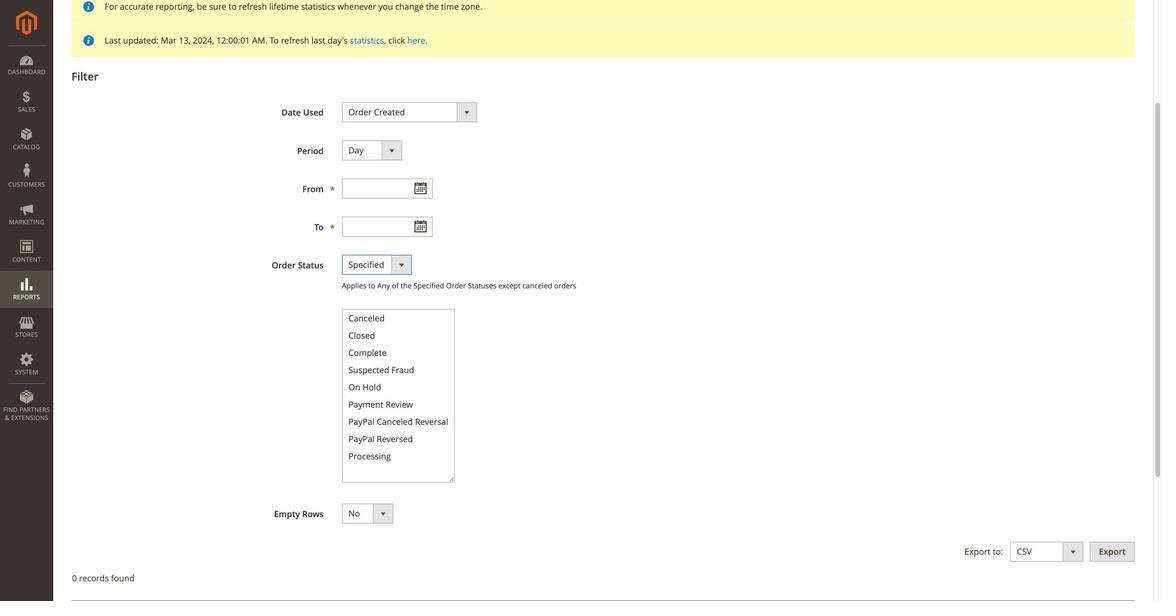 Task type: describe. For each thing, give the bounding box(es) containing it.
magento admin panel image
[[16, 10, 37, 35]]



Task type: locate. For each thing, give the bounding box(es) containing it.
None text field
[[342, 217, 433, 237]]

menu bar
[[0, 45, 53, 428]]

None text field
[[342, 179, 433, 199]]



